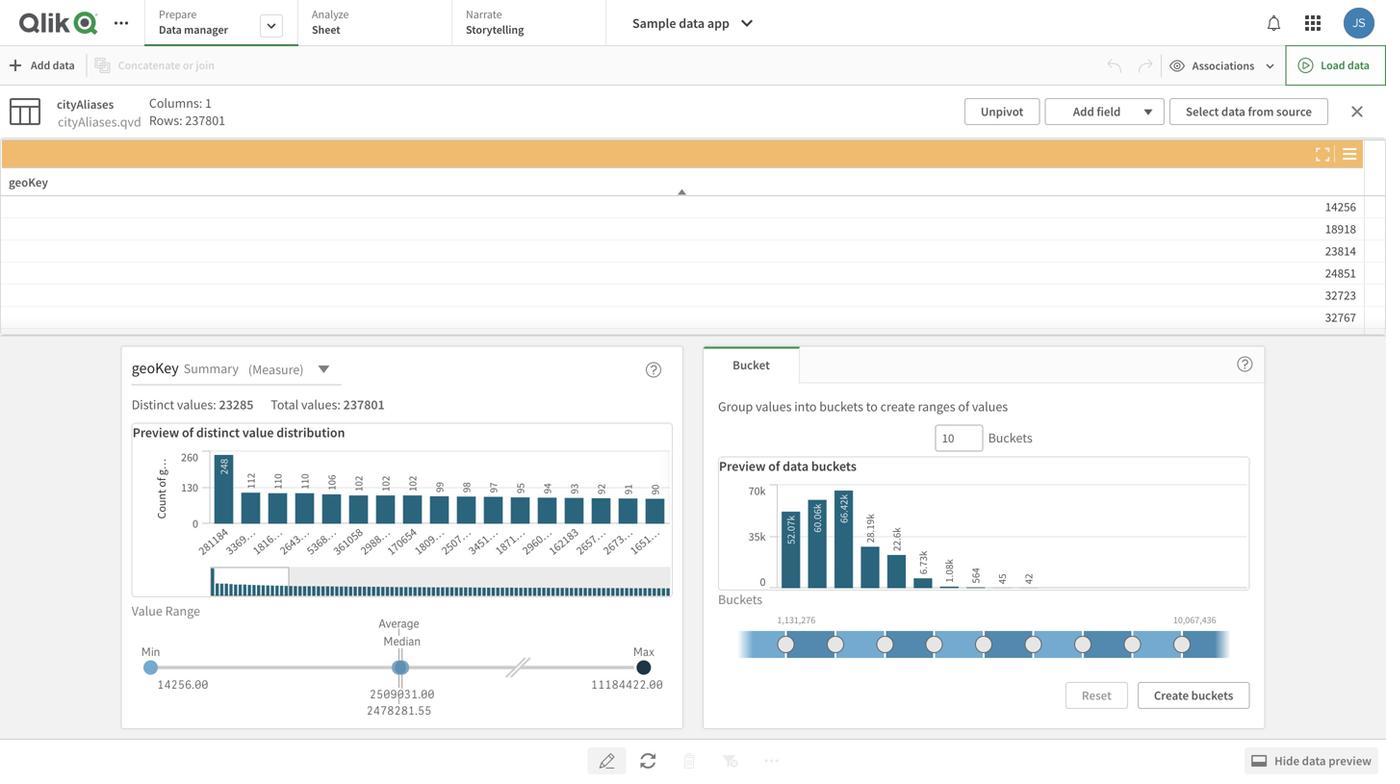 Task type: locate. For each thing, give the bounding box(es) containing it.
None text field
[[50, 94, 141, 114]]

associations right make
[[1164, 480, 1232, 498]]

0 horizontal spatial 2
[[1184, 123, 1191, 141]]

237801
[[185, 112, 225, 129], [343, 396, 385, 413]]

buckets
[[988, 429, 1033, 447], [718, 591, 763, 608]]

add data
[[31, 58, 75, 73]]

1 horizontal spatial values:
[[301, 396, 341, 413]]

0 horizontal spatial table
[[45, 500, 75, 517]]

grid containing 14256
[[1, 140, 1385, 418]]

unpivot button
[[965, 98, 1040, 125]]

table
[[1138, 498, 1167, 515], [45, 500, 75, 517]]

load data
[[1321, 58, 1370, 73]]

add for add field
[[1073, 103, 1094, 119]]

cityaliases.qvd
[[58, 113, 141, 130]]

not
[[100, 500, 120, 517]]

1 values: from the left
[[177, 396, 216, 413]]

preview down group
[[719, 458, 766, 475]]

data right load on the right of the page
[[1348, 58, 1370, 73]]

values right ranges
[[972, 398, 1008, 415]]

load
[[1321, 58, 1346, 73]]

none text field inside 'grid'
[[2, 168, 1363, 195]]

tab list
[[144, 0, 613, 48]]

narrate storytelling
[[466, 7, 524, 37]]

source
[[1277, 103, 1312, 119]]

loaded.
[[431, 500, 474, 517]]

total inside the total tables: 2 unassociated tables: 2 recommendations: 0
[[1113, 123, 1141, 141]]

preview
[[133, 424, 179, 441], [719, 458, 766, 475]]

2 values: from the left
[[301, 396, 341, 413]]

add data button
[[4, 50, 82, 81]]

values
[[756, 398, 792, 415], [972, 398, 1008, 415]]

(measure)
[[248, 361, 304, 378]]

grid
[[1, 140, 1385, 418]]

hide
[[1275, 753, 1300, 769]]

1 horizontal spatial of
[[769, 458, 780, 475]]

table right one
[[1138, 498, 1167, 515]]

24851
[[1325, 265, 1357, 281]]

[6716376, 7833396) image
[[1035, 632, 1082, 659]]

0 horizontal spatial 237801
[[185, 112, 225, 129]]

*
[[10, 500, 16, 517]]

to
[[1115, 480, 1128, 498]]

buckets for into
[[820, 398, 864, 415]]

associations down associations button
[[1212, 95, 1291, 114]]

0 horizontal spatial preview
[[133, 424, 179, 441]]

zoom in image
[[1056, 129, 1072, 152]]

data for load
[[1348, 58, 1370, 73]]

effects image
[[1056, 213, 1072, 236]]

preview for preview of distinct value distribution
[[133, 424, 179, 441]]

values:
[[177, 396, 216, 413], [301, 396, 341, 413]]

0 horizontal spatial add
[[31, 58, 50, 73]]

into
[[795, 398, 817, 415]]

total values: 237801
[[271, 396, 385, 413]]

changed
[[235, 500, 284, 517]]

value
[[132, 603, 162, 620]]

2 up 0
[[1232, 143, 1239, 161]]

2
[[1184, 123, 1191, 141], [1232, 143, 1239, 161]]

preview of distinct value distribution
[[133, 424, 345, 441]]

1 horizontal spatial 237801
[[343, 396, 385, 413]]

of for preview of data buckets
[[769, 458, 780, 475]]

group values into buckets to create ranges of values
[[718, 398, 1008, 415]]

0 vertical spatial total
[[1113, 123, 1141, 141]]

237801 up distribution
[[343, 396, 385, 413]]

1 vertical spatial associations
[[1164, 480, 1232, 498]]

tab list containing prepare
[[144, 0, 613, 48]]

1 horizontal spatial values
[[972, 398, 1008, 415]]

total for total values: 237801
[[271, 396, 299, 413]]

0
[[1228, 164, 1235, 181]]

1 vertical spatial of
[[182, 424, 194, 441]]

done image
[[1349, 100, 1366, 123]]

onto
[[1170, 498, 1195, 515]]

0 horizontal spatial has
[[77, 500, 98, 517]]

1 horizontal spatial preview
[[719, 458, 766, 475]]

distribution
[[277, 424, 345, 441]]

2 values from the left
[[972, 398, 1008, 415]]

of
[[958, 398, 970, 415], [182, 424, 194, 441], [769, 458, 780, 475]]

has
[[77, 500, 98, 517], [212, 500, 232, 517]]

preview for preview of data buckets
[[719, 458, 766, 475]]

to make associations manually, you can drag one table onto another.
[[1115, 480, 1364, 515]]

help image
[[1237, 353, 1253, 376], [646, 358, 661, 382]]

table right this
[[45, 500, 75, 517]]

make
[[1131, 480, 1161, 498]]

tables:
[[1144, 123, 1181, 141], [1192, 143, 1229, 161]]

distinct
[[196, 424, 240, 441]]

values: up the distinct
[[177, 396, 216, 413]]

field
[[1097, 103, 1121, 119]]

None number field
[[935, 425, 984, 452]]

delete this table image
[[681, 750, 698, 773]]

total
[[1113, 123, 1141, 141], [271, 396, 299, 413]]

home image
[[1056, 97, 1072, 120]]

tab list inside the geokey application
[[144, 0, 613, 48]]

analyze sheet
[[312, 7, 349, 37]]

buckets down into
[[811, 458, 857, 475]]

0 horizontal spatial total
[[271, 396, 299, 413]]

none text field inside the geokey application
[[50, 94, 141, 114]]

press space to open search dialog box for [cityaliases.geokey] column. element
[[1364, 140, 1365, 196]]

add
[[31, 58, 50, 73], [1073, 103, 1094, 119]]

[3365316, 4482336) image
[[886, 632, 934, 659]]

data left from
[[1222, 103, 1246, 119]]

0 horizontal spatial help image
[[646, 358, 661, 382]]

data up cityaliases.qvd
[[53, 58, 75, 73]]

john smith image
[[1344, 8, 1375, 39]]

0 horizontal spatial tables:
[[1144, 123, 1181, 141]]

preview of data buckets
[[719, 458, 857, 475]]

ranges
[[918, 398, 956, 415]]

has right or
[[212, 500, 232, 517]]

data for add
[[53, 58, 75, 73]]

preview
[[1329, 753, 1372, 769]]

1 horizontal spatial help image
[[1237, 353, 1253, 376]]

1 vertical spatial total
[[271, 396, 299, 413]]

32767
[[1325, 310, 1357, 325]]

data right hide
[[1302, 753, 1326, 769]]

bucket
[[733, 357, 770, 373]]

[7833396, 8950416) image
[[1084, 632, 1132, 659]]

237801 right rows:
[[185, 112, 225, 129]]

buckets right create at the bottom right of the page
[[1192, 688, 1234, 704]]

0 horizontal spatial of
[[182, 424, 194, 441]]

0 vertical spatial buckets
[[820, 398, 864, 415]]

1 vertical spatial preview
[[719, 458, 766, 475]]

select
[[1186, 103, 1219, 119]]

0 vertical spatial add
[[31, 58, 50, 73]]

distinct
[[132, 396, 174, 413]]

values: up distribution
[[301, 396, 341, 413]]

[10067436, ) image
[[1183, 632, 1231, 659]]

total down field
[[1113, 123, 1141, 141]]

data left app
[[679, 14, 705, 32]]

1 horizontal spatial add
[[1073, 103, 1094, 119]]

1 vertical spatial buckets
[[811, 458, 857, 475]]

manually,
[[1235, 480, 1290, 498]]

1 vertical spatial buckets
[[718, 591, 763, 608]]

1 vertical spatial add
[[1073, 103, 1094, 119]]

0 horizontal spatial values:
[[177, 396, 216, 413]]

0 vertical spatial of
[[958, 398, 970, 415]]

group
[[718, 398, 753, 415]]

[4482336, 5599356) image
[[936, 632, 983, 659]]

237801 inside 'columns: 1 rows: 237801'
[[185, 112, 225, 129]]

has left not
[[77, 500, 98, 517]]

1 horizontal spatial has
[[212, 500, 232, 517]]

1 horizontal spatial tables:
[[1192, 143, 1229, 161]]

select data from source button
[[1170, 98, 1329, 125]]

[2248296, 3365316) image
[[837, 632, 884, 659]]

more options image
[[763, 750, 780, 773]]

2 down select
[[1184, 123, 1191, 141]]

total down (measure) button
[[271, 396, 299, 413]]

select data from source
[[1186, 103, 1312, 119]]

add field button
[[1045, 98, 1165, 125]]

data
[[679, 14, 705, 32], [53, 58, 75, 73], [1348, 58, 1370, 73], [1222, 103, 1246, 119], [783, 458, 809, 475], [1302, 753, 1326, 769]]

(measure) button
[[239, 356, 341, 383]]

1 horizontal spatial total
[[1113, 123, 1141, 141]]

or
[[197, 500, 209, 517]]

[1131276, 2248296) image
[[787, 632, 835, 659]]

buckets left to
[[820, 398, 864, 415]]

1
[[205, 94, 212, 112]]

data
[[159, 22, 182, 37]]

you
[[1292, 480, 1312, 498]]

1 horizontal spatial table
[[1138, 498, 1167, 515]]

0 vertical spatial 237801
[[185, 112, 225, 129]]

range
[[165, 603, 200, 620]]

23814
[[1325, 243, 1357, 259]]

None text field
[[2, 168, 1363, 195]]

0 vertical spatial preview
[[133, 424, 179, 441]]

another.
[[1197, 498, 1244, 515]]

data for hide
[[1302, 753, 1326, 769]]

2 vertical spatial buckets
[[1192, 688, 1234, 704]]

toggle bottom image
[[1252, 750, 1267, 773]]

1 horizontal spatial buckets
[[988, 429, 1033, 447]]

values left into
[[756, 398, 792, 415]]

0 horizontal spatial values
[[756, 398, 792, 415]]

2 vertical spatial of
[[769, 458, 780, 475]]

preview down distinct
[[133, 424, 179, 441]]

[, 1131276) image
[[737, 632, 785, 659]]

1 horizontal spatial 2
[[1232, 143, 1239, 161]]

tables: up 0
[[1192, 143, 1229, 161]]

reload table from source image
[[639, 750, 657, 773]]

tables: up unassociated
[[1144, 123, 1181, 141]]

general image
[[1316, 141, 1330, 168]]



Task type: describe. For each thing, give the bounding box(es) containing it.
0 vertical spatial tables:
[[1144, 123, 1181, 141]]

18918
[[1325, 221, 1357, 237]]

recommendations:
[[1113, 164, 1225, 181]]

sheet
[[312, 22, 340, 37]]

1 vertical spatial 2
[[1232, 143, 1239, 161]]

been
[[123, 500, 151, 517]]

clear filters image
[[722, 750, 739, 773]]

prepare data manager
[[159, 7, 228, 37]]

field menu image
[[1342, 142, 1358, 167]]

can
[[1315, 480, 1335, 498]]

of for preview of distinct value distribution
[[182, 424, 194, 441]]

analyze
[[312, 7, 349, 22]]

10,067,436
[[1174, 614, 1217, 626]]

data down into
[[783, 458, 809, 475]]

none number field inside the geokey application
[[935, 425, 984, 452]]

23285
[[219, 396, 254, 413]]

close image
[[1359, 98, 1373, 111]]

unassociated
[[1113, 143, 1189, 161]]

1 vertical spatial tables:
[[1192, 143, 1229, 161]]

unpivot
[[981, 103, 1024, 119]]

to
[[866, 398, 878, 415]]

1,131,276
[[777, 614, 816, 626]]

triangle top image
[[676, 190, 688, 201]]

help image for geokey
[[646, 358, 661, 382]]

add field
[[1073, 103, 1121, 119]]

manager
[[184, 22, 228, 37]]

create
[[881, 398, 915, 415]]

32909
[[1325, 332, 1357, 348]]

total tables: 2 unassociated tables: 2 recommendations: 0
[[1113, 123, 1239, 181]]

1 values from the left
[[756, 398, 792, 415]]

buckets for data
[[811, 458, 857, 475]]

recommended associations
[[1113, 95, 1291, 114]]

data for sample
[[679, 14, 705, 32]]

geokey summary
[[132, 358, 239, 378]]

was
[[405, 500, 428, 517]]

triangle bottom image
[[316, 358, 331, 381]]

hide data preview
[[1275, 753, 1372, 769]]

storytelling
[[466, 22, 524, 37]]

app
[[708, 14, 730, 32]]

1 has from the left
[[77, 500, 98, 517]]

table inside the to make associations manually, you can drag one table onto another.
[[1138, 498, 1167, 515]]

create
[[1154, 688, 1189, 704]]

0 vertical spatial buckets
[[988, 429, 1033, 447]]

recommended
[[1113, 95, 1209, 114]]

sample
[[633, 14, 676, 32]]

this
[[18, 500, 42, 517]]

summary
[[184, 360, 239, 377]]

geokey application
[[0, 0, 1386, 783]]

values: for total
[[301, 396, 341, 413]]

load data button
[[1286, 45, 1386, 86]]

2 has from the left
[[212, 500, 232, 517]]

prepare
[[159, 7, 197, 22]]

associations
[[1193, 58, 1255, 73]]

since
[[287, 500, 317, 517]]

values: for distinct
[[177, 396, 216, 413]]

1 vertical spatial 237801
[[343, 396, 385, 413]]

create buckets
[[1154, 688, 1234, 704]]

associations inside the to make associations manually, you can drag one table onto another.
[[1164, 480, 1232, 498]]

data for select
[[1222, 103, 1246, 119]]

loaded
[[154, 500, 194, 517]]

0 vertical spatial 2
[[1184, 123, 1191, 141]]

* this table has not been loaded or has changed since the last time it was loaded.
[[10, 500, 474, 517]]

it
[[394, 500, 403, 517]]

columns: 1 rows: 237801
[[149, 94, 225, 129]]

geokey
[[132, 358, 179, 378]]

drag
[[1338, 480, 1364, 498]]

[5599356, 6716376) image
[[985, 632, 1033, 659]]

0 horizontal spatial buckets
[[718, 591, 763, 608]]

add for add data
[[31, 58, 50, 73]]

stop editing this table image
[[598, 750, 616, 773]]

14256
[[1325, 199, 1357, 215]]

[8950416, 10067436) image
[[1134, 632, 1181, 659]]

help image for bucket
[[1237, 353, 1253, 376]]

the
[[319, 500, 339, 517]]

columns:
[[149, 94, 202, 112]]

sample data app button
[[621, 8, 766, 39]]

grid inside the geokey application
[[1, 140, 1385, 418]]

0 vertical spatial associations
[[1212, 95, 1291, 114]]

associations button
[[1166, 51, 1282, 81]]

buckets inside 'button'
[[1192, 688, 1234, 704]]

distinct values: 23285
[[132, 396, 254, 413]]

hide data preview button
[[1245, 748, 1379, 775]]

time
[[365, 500, 392, 517]]

rows:
[[149, 112, 183, 129]]

narrate
[[466, 7, 502, 22]]

value
[[243, 424, 274, 441]]

total for total tables: 2 unassociated tables: 2 recommendations: 0
[[1113, 123, 1141, 141]]

from
[[1248, 103, 1274, 119]]

sample data app
[[633, 14, 730, 32]]

create buckets button
[[1138, 683, 1250, 710]]

last
[[341, 500, 362, 517]]

one
[[1115, 498, 1136, 515]]

2 horizontal spatial of
[[958, 398, 970, 415]]

zoom out image
[[1056, 161, 1072, 184]]



Task type: vqa. For each thing, say whether or not it's contained in the screenshot.
buckets
yes



